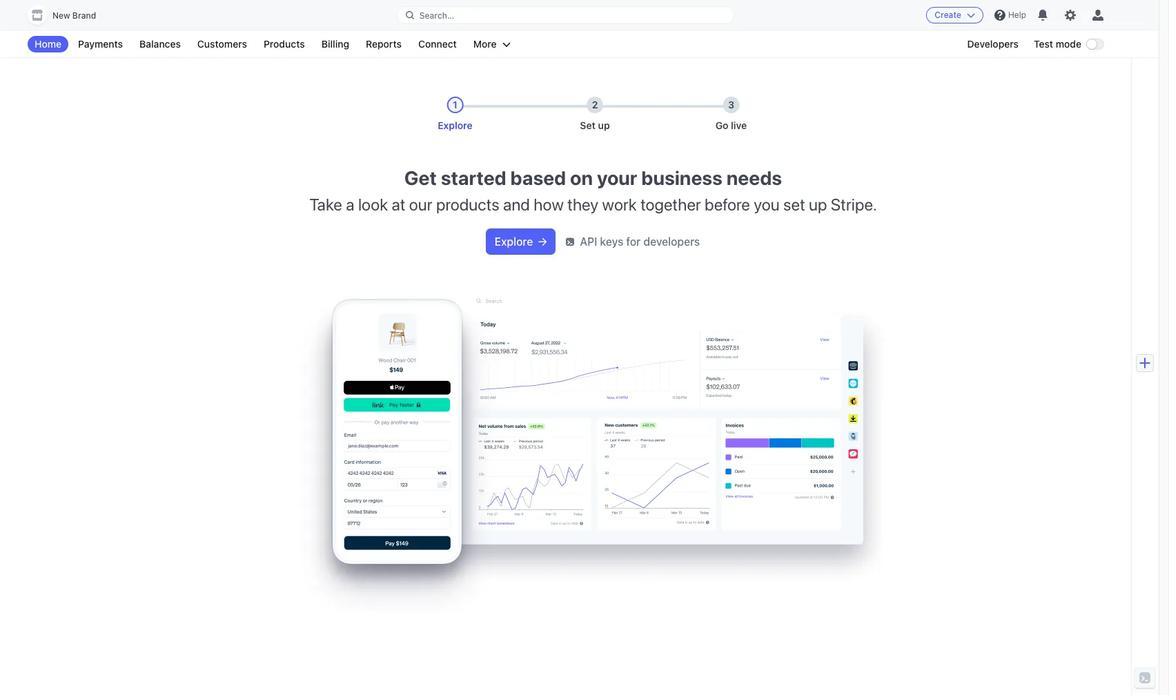 Task type: locate. For each thing, give the bounding box(es) containing it.
customers link
[[191, 36, 254, 52]]

1 horizontal spatial explore
[[495, 236, 533, 248]]

api keys for developers
[[580, 236, 701, 248]]

needs
[[727, 166, 783, 189]]

explore left "svg" image
[[495, 236, 533, 248]]

explore link
[[487, 229, 555, 254]]

at
[[392, 195, 406, 214]]

customers
[[197, 38, 247, 50]]

reports link
[[359, 36, 409, 52]]

how
[[534, 195, 564, 214]]

test mode
[[1035, 38, 1082, 50]]

developers link
[[961, 36, 1026, 52]]

0 vertical spatial explore
[[438, 119, 473, 131]]

before
[[705, 195, 751, 214]]

1 vertical spatial explore
[[495, 236, 533, 248]]

go
[[716, 119, 729, 131]]

set up
[[580, 119, 610, 131]]

up
[[598, 119, 610, 131], [809, 195, 828, 214]]

work
[[603, 195, 637, 214]]

explore down 1
[[438, 119, 473, 131]]

based
[[511, 166, 567, 189]]

explore
[[438, 119, 473, 131], [495, 236, 533, 248]]

test
[[1035, 38, 1054, 50]]

on
[[571, 166, 593, 189]]

create
[[935, 10, 962, 20]]

0 horizontal spatial up
[[598, 119, 610, 131]]

our
[[409, 195, 433, 214]]

1 vertical spatial up
[[809, 195, 828, 214]]

you
[[754, 195, 780, 214]]

they
[[568, 195, 599, 214]]

1 horizontal spatial up
[[809, 195, 828, 214]]

products link
[[257, 36, 312, 52]]

reports
[[366, 38, 402, 50]]

developers
[[644, 236, 701, 248]]

go live
[[716, 119, 747, 131]]

more
[[474, 38, 497, 50]]

home
[[35, 38, 62, 50]]



Task type: describe. For each thing, give the bounding box(es) containing it.
a
[[346, 195, 355, 214]]

create button
[[927, 7, 984, 23]]

home link
[[28, 36, 68, 52]]

stripe.
[[831, 195, 878, 214]]

set
[[784, 195, 806, 214]]

payments link
[[71, 36, 130, 52]]

new
[[52, 10, 70, 21]]

products
[[436, 195, 500, 214]]

Search… search field
[[398, 7, 734, 24]]

new brand button
[[28, 6, 110, 25]]

search…
[[420, 10, 455, 20]]

connect link
[[412, 36, 464, 52]]

help
[[1009, 10, 1027, 20]]

new brand
[[52, 10, 96, 21]]

svg image
[[539, 238, 547, 246]]

get
[[405, 166, 437, 189]]

help button
[[990, 4, 1033, 26]]

1
[[453, 99, 458, 111]]

billing link
[[315, 36, 356, 52]]

billing
[[322, 38, 349, 50]]

together
[[641, 195, 702, 214]]

more button
[[467, 36, 518, 52]]

business
[[642, 166, 723, 189]]

api keys for developers link
[[567, 233, 701, 250]]

for
[[627, 236, 641, 248]]

payments
[[78, 38, 123, 50]]

3
[[729, 99, 735, 111]]

set
[[580, 119, 596, 131]]

Search… text field
[[398, 7, 734, 24]]

up inside get started based on your business needs take a look at our products and how they work together before you set up stripe.
[[809, 195, 828, 214]]

brand
[[72, 10, 96, 21]]

live
[[732, 119, 747, 131]]

and
[[503, 195, 530, 214]]

developers
[[968, 38, 1019, 50]]

get started based on your business needs take a look at our products and how they work together before you set up stripe.
[[310, 166, 878, 214]]

take
[[310, 195, 343, 214]]

api
[[580, 236, 598, 248]]

connect
[[419, 38, 457, 50]]

2
[[592, 99, 598, 111]]

mode
[[1057, 38, 1082, 50]]

look
[[358, 195, 388, 214]]

your
[[597, 166, 638, 189]]

0 horizontal spatial explore
[[438, 119, 473, 131]]

keys
[[601, 236, 624, 248]]

balances link
[[133, 36, 188, 52]]

products
[[264, 38, 305, 50]]

balances
[[140, 38, 181, 50]]

0 vertical spatial up
[[598, 119, 610, 131]]

started
[[441, 166, 507, 189]]



Task type: vqa. For each thing, say whether or not it's contained in the screenshot.
'or' at the left
no



